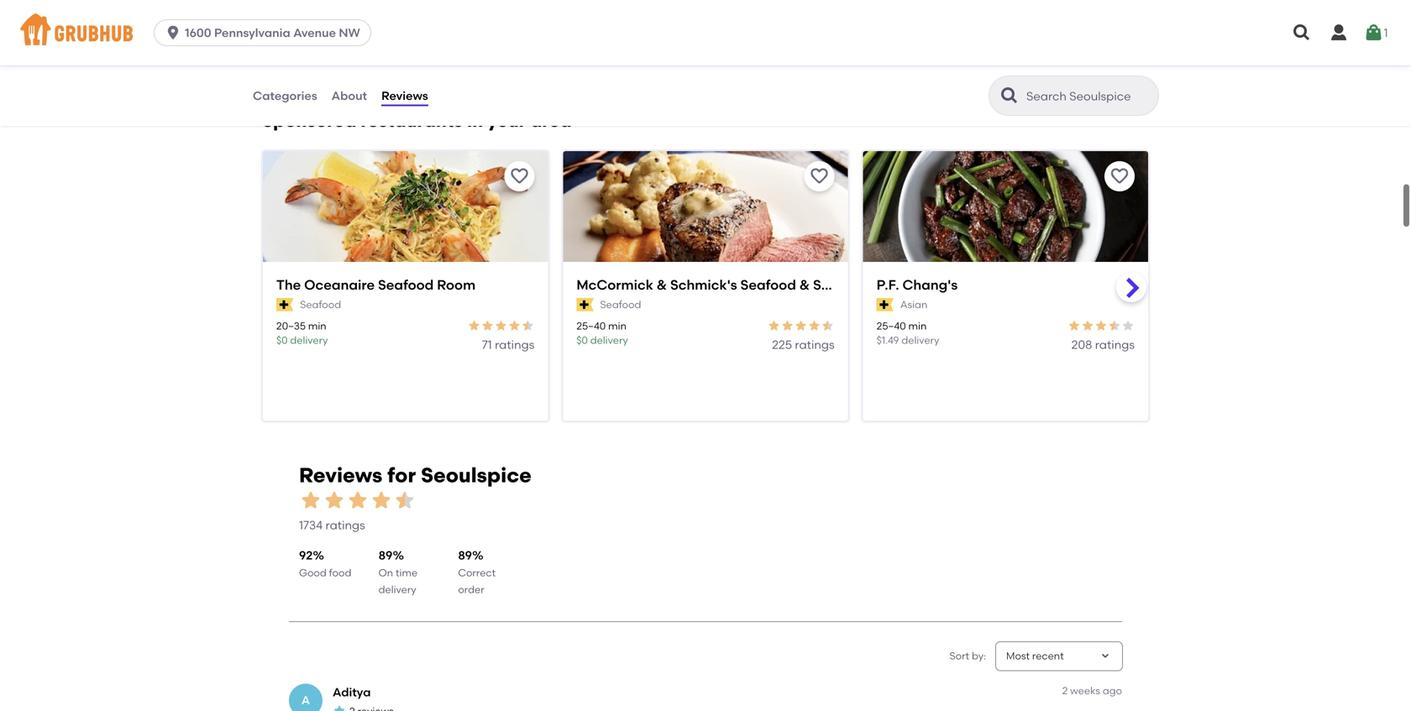 Task type: locate. For each thing, give the bounding box(es) containing it.
room
[[437, 277, 476, 293]]

$0
[[276, 335, 288, 347], [577, 335, 588, 347]]

sponsored
[[262, 110, 357, 131]]

min for p.f.
[[909, 320, 927, 332]]

ratings
[[495, 338, 535, 352], [795, 338, 835, 352], [1095, 338, 1135, 352], [326, 518, 365, 533]]

sort by:
[[950, 650, 986, 662]]

0 horizontal spatial 25–40
[[577, 320, 606, 332]]

delivery inside "89 on time delivery"
[[379, 584, 416, 596]]

reviews button
[[381, 66, 429, 126]]

1 horizontal spatial $0
[[577, 335, 588, 347]]

reviews up 1734 ratings
[[299, 463, 382, 488]]

0 horizontal spatial $0
[[276, 335, 288, 347]]

ratings for the oceanaire seafood room
[[495, 338, 535, 352]]

subscription pass image for mccormick
[[577, 298, 594, 312]]

seafood left room
[[378, 277, 434, 293]]

$0 down 20–35
[[276, 335, 288, 347]]

mccormick & schmick's seafood & steaks link
[[577, 275, 858, 294]]

save this restaurant image for room
[[509, 166, 530, 186]]

good
[[299, 567, 327, 579]]

steaks
[[813, 277, 858, 293]]

1 horizontal spatial 25–40
[[877, 320, 906, 332]]

svg image inside 1 'button'
[[1364, 23, 1384, 43]]

2 save this restaurant image from the left
[[810, 166, 830, 186]]

ratings right 1734
[[326, 518, 365, 533]]

subscription pass image
[[577, 298, 594, 312], [877, 298, 894, 312]]

89 for 89 correct order
[[458, 548, 472, 563]]

89 up correct
[[458, 548, 472, 563]]

1 horizontal spatial min
[[608, 320, 627, 332]]

the oceanaire seafood room
[[276, 277, 476, 293]]

the oceanaire seafood room link
[[276, 275, 535, 294]]

delivery down time
[[379, 584, 416, 596]]

1 horizontal spatial subscription pass image
[[877, 298, 894, 312]]

categories
[[253, 89, 317, 103]]

save this restaurant button
[[504, 161, 535, 191], [805, 161, 835, 191], [1105, 161, 1135, 191]]

min inside 20–35 min $0 delivery
[[308, 320, 326, 332]]

2 89 from the left
[[458, 548, 472, 563]]

about
[[332, 89, 367, 103]]

1 svg image from the left
[[1292, 23, 1312, 43]]

0 horizontal spatial save this restaurant image
[[509, 166, 530, 186]]

1 horizontal spatial &
[[800, 277, 810, 293]]

most recent
[[1006, 650, 1064, 662]]

0 vertical spatial reviews
[[381, 89, 428, 103]]

for
[[387, 463, 416, 488]]

delivery down 20–35
[[290, 335, 328, 347]]

min inside 25–40 min $1.49 delivery
[[909, 320, 927, 332]]

svg image inside 1600 pennsylvania avenue nw button
[[165, 24, 182, 41]]

& left schmick's
[[657, 277, 667, 293]]

svg image
[[1292, 23, 1312, 43], [1364, 23, 1384, 43]]

1 vertical spatial reviews
[[299, 463, 382, 488]]

2 25–40 from the left
[[877, 320, 906, 332]]

2 svg image from the left
[[1364, 23, 1384, 43]]

1 min from the left
[[308, 320, 326, 332]]

25–40 up $1.49
[[877, 320, 906, 332]]

save this restaurant button for room
[[504, 161, 535, 191]]

reviews
[[381, 89, 428, 103], [299, 463, 382, 488]]

schmick's
[[670, 277, 737, 293]]

1 horizontal spatial save this restaurant button
[[805, 161, 835, 191]]

ratings right 71
[[495, 338, 535, 352]]

& left steaks
[[800, 277, 810, 293]]

2 $0 from the left
[[577, 335, 588, 347]]

20–35 min $0 delivery
[[276, 320, 328, 347]]

the oceanaire seafood room logo image
[[263, 151, 548, 292]]

min down 'mccormick' in the top left of the page
[[608, 320, 627, 332]]

reviews inside button
[[381, 89, 428, 103]]

1 horizontal spatial svg image
[[1329, 23, 1349, 43]]

89 up on
[[379, 548, 393, 563]]

89 inside 89 correct order
[[458, 548, 472, 563]]

delivery
[[290, 335, 328, 347], [590, 335, 628, 347], [902, 335, 940, 347], [379, 584, 416, 596]]

1 save this restaurant image from the left
[[509, 166, 530, 186]]

Search Seoulspice search field
[[1025, 88, 1153, 104]]

1 horizontal spatial svg image
[[1364, 23, 1384, 43]]

$1.49
[[877, 335, 899, 347]]

2 save this restaurant button from the left
[[805, 161, 835, 191]]

2 min from the left
[[608, 320, 627, 332]]

delivery right $1.49
[[902, 335, 940, 347]]

&
[[657, 277, 667, 293], [800, 277, 810, 293]]

min inside 25–40 min $0 delivery
[[608, 320, 627, 332]]

2 subscription pass image from the left
[[877, 298, 894, 312]]

0 horizontal spatial min
[[308, 320, 326, 332]]

25–40 inside 25–40 min $1.49 delivery
[[877, 320, 906, 332]]

subscription pass image up 25–40 min $0 delivery
[[577, 298, 594, 312]]

sponsored restaurants in your area
[[262, 110, 572, 131]]

svg image left 1600
[[165, 24, 182, 41]]

p.f. chang's
[[877, 277, 958, 293]]

1 subscription pass image from the left
[[577, 298, 594, 312]]

92
[[299, 548, 313, 563]]

oceanaire
[[304, 277, 375, 293]]

1 89 from the left
[[379, 548, 393, 563]]

delivery inside 25–40 min $0 delivery
[[590, 335, 628, 347]]

in
[[467, 110, 483, 131]]

ratings right 208
[[1095, 338, 1135, 352]]

20–35
[[276, 320, 306, 332]]

2
[[1062, 685, 1068, 697]]

3 min from the left
[[909, 320, 927, 332]]

25–40 down 'mccormick' in the top left of the page
[[577, 320, 606, 332]]

delivery down 'mccormick' in the top left of the page
[[590, 335, 628, 347]]

star icon image
[[467, 319, 481, 333], [481, 319, 494, 333], [494, 319, 508, 333], [508, 319, 521, 333], [521, 319, 535, 333], [521, 319, 535, 333], [768, 319, 781, 333], [781, 319, 794, 333], [794, 319, 808, 333], [808, 319, 821, 333], [821, 319, 835, 333], [821, 319, 835, 333], [1068, 319, 1081, 333], [1081, 319, 1095, 333], [1095, 319, 1108, 333], [1108, 319, 1122, 333], [1108, 319, 1122, 333], [1122, 319, 1135, 333], [299, 489, 323, 513], [323, 489, 346, 513], [346, 489, 370, 513], [370, 489, 393, 513], [393, 489, 417, 513], [393, 489, 417, 513], [333, 705, 346, 712]]

save this restaurant image
[[509, 166, 530, 186], [810, 166, 830, 186]]

0 horizontal spatial save this restaurant button
[[504, 161, 535, 191]]

min right 20–35
[[308, 320, 326, 332]]

1 $0 from the left
[[276, 335, 288, 347]]

mccormick & schmick's seafood & steaks
[[577, 277, 858, 293]]

89 for 89 on time delivery
[[379, 548, 393, 563]]

1 save this restaurant button from the left
[[504, 161, 535, 191]]

1 25–40 from the left
[[577, 320, 606, 332]]

0 horizontal spatial svg image
[[1292, 23, 1312, 43]]

208
[[1072, 338, 1092, 352]]

89
[[379, 548, 393, 563], [458, 548, 472, 563]]

ratings right 225
[[795, 338, 835, 352]]

1 horizontal spatial save this restaurant image
[[810, 166, 830, 186]]

$0 inside 25–40 min $0 delivery
[[577, 335, 588, 347]]

delivery inside 20–35 min $0 delivery
[[290, 335, 328, 347]]

25–40
[[577, 320, 606, 332], [877, 320, 906, 332]]

subscription pass image down p.f.
[[877, 298, 894, 312]]

1 horizontal spatial 89
[[458, 548, 472, 563]]

reviews for reviews for seoulspice
[[299, 463, 382, 488]]

svg image
[[1329, 23, 1349, 43], [165, 24, 182, 41]]

delivery for the
[[290, 335, 328, 347]]

min for mccormick
[[608, 320, 627, 332]]

$0 down 'mccormick' in the top left of the page
[[577, 335, 588, 347]]

area
[[530, 110, 572, 131]]

0 horizontal spatial svg image
[[165, 24, 182, 41]]

2 horizontal spatial save this restaurant button
[[1105, 161, 1135, 191]]

Sort by: field
[[1006, 649, 1064, 664]]

most
[[1006, 650, 1030, 662]]

1600
[[185, 26, 211, 40]]

delivery for mccormick
[[590, 335, 628, 347]]

delivery inside 25–40 min $1.49 delivery
[[902, 335, 940, 347]]

seafood
[[378, 277, 434, 293], [741, 277, 796, 293], [300, 299, 341, 311], [600, 299, 641, 311]]

min down asian
[[909, 320, 927, 332]]

25–40 inside 25–40 min $0 delivery
[[577, 320, 606, 332]]

min
[[308, 320, 326, 332], [608, 320, 627, 332], [909, 320, 927, 332]]

0 horizontal spatial subscription pass image
[[577, 298, 594, 312]]

svg image left 1 'button'
[[1329, 23, 1349, 43]]

seafood up 225
[[741, 277, 796, 293]]

reviews up restaurants
[[381, 89, 428, 103]]

2 horizontal spatial min
[[909, 320, 927, 332]]

25–40 min $1.49 delivery
[[877, 320, 940, 347]]

89 inside "89 on time delivery"
[[379, 548, 393, 563]]

your
[[487, 110, 526, 131]]

order
[[458, 584, 484, 596]]

0 horizontal spatial &
[[657, 277, 667, 293]]

mccormick & schmick's seafood & steaks logo image
[[563, 151, 848, 292]]

71
[[482, 338, 492, 352]]

weeks
[[1070, 685, 1101, 697]]

$0 inside 20–35 min $0 delivery
[[276, 335, 288, 347]]

reviews for reviews
[[381, 89, 428, 103]]

0 horizontal spatial 89
[[379, 548, 393, 563]]

seafood down 'mccormick' in the top left of the page
[[600, 299, 641, 311]]



Task type: vqa. For each thing, say whether or not it's contained in the screenshot.
the bottom 11:00am–4:00pm
no



Task type: describe. For each thing, give the bounding box(es) containing it.
chang's
[[903, 277, 958, 293]]

save this restaurant image
[[1110, 166, 1130, 186]]

subscription pass image for p.f.
[[877, 298, 894, 312]]

25–40 for p.f.
[[877, 320, 906, 332]]

3 save this restaurant button from the left
[[1105, 161, 1135, 191]]

time
[[396, 567, 418, 579]]

mccormick
[[577, 277, 653, 293]]

a
[[301, 694, 310, 708]]

225 ratings
[[772, 338, 835, 352]]

25–40 min $0 delivery
[[577, 320, 628, 347]]

89 on time delivery
[[379, 548, 418, 596]]

food
[[329, 567, 351, 579]]

save this restaurant image for seafood
[[810, 166, 830, 186]]

ratings for p.f. chang's
[[1095, 338, 1135, 352]]

restaurants
[[361, 110, 463, 131]]

1600 pennsylvania avenue nw
[[185, 26, 360, 40]]

1
[[1384, 25, 1388, 40]]

$0 for the oceanaire seafood room
[[276, 335, 288, 347]]

1 & from the left
[[657, 277, 667, 293]]

1 button
[[1364, 18, 1388, 48]]

2 weeks ago
[[1062, 685, 1122, 697]]

92 good food
[[299, 548, 351, 579]]

p.f. chang's link
[[877, 275, 1135, 294]]

seafood down the oceanaire
[[300, 299, 341, 311]]

1734 ratings
[[299, 518, 365, 533]]

1734
[[299, 518, 323, 533]]

min for the
[[308, 320, 326, 332]]

1600 pennsylvania avenue nw button
[[154, 19, 378, 46]]

avenue
[[293, 26, 336, 40]]

on
[[379, 567, 393, 579]]

ratings for mccormick & schmick's seafood & steaks
[[795, 338, 835, 352]]

2 & from the left
[[800, 277, 810, 293]]

p.f. chang's  logo image
[[863, 151, 1148, 292]]

208 ratings
[[1072, 338, 1135, 352]]

by:
[[972, 650, 986, 662]]

71 ratings
[[482, 338, 535, 352]]

nw
[[339, 26, 360, 40]]

sort
[[950, 650, 970, 662]]

reviews for seoulspice
[[299, 463, 532, 488]]

search icon image
[[1000, 86, 1020, 106]]

delivery for p.f.
[[902, 335, 940, 347]]

aditya
[[333, 685, 371, 700]]

p.f.
[[877, 277, 899, 293]]

$0 for mccormick & schmick's seafood & steaks
[[577, 335, 588, 347]]

about button
[[331, 66, 368, 126]]

main navigation navigation
[[0, 0, 1411, 66]]

categories button
[[252, 66, 318, 126]]

ago
[[1103, 685, 1122, 697]]

correct
[[458, 567, 496, 579]]

subscription pass image
[[276, 298, 293, 312]]

recent
[[1032, 650, 1064, 662]]

asian
[[900, 299, 928, 311]]

save this restaurant button for seafood
[[805, 161, 835, 191]]

89 correct order
[[458, 548, 496, 596]]

the
[[276, 277, 301, 293]]

25–40 for mccormick
[[577, 320, 606, 332]]

pennsylvania
[[214, 26, 290, 40]]

225
[[772, 338, 792, 352]]

caret down icon image
[[1099, 650, 1112, 663]]

seoulspice
[[421, 463, 532, 488]]



